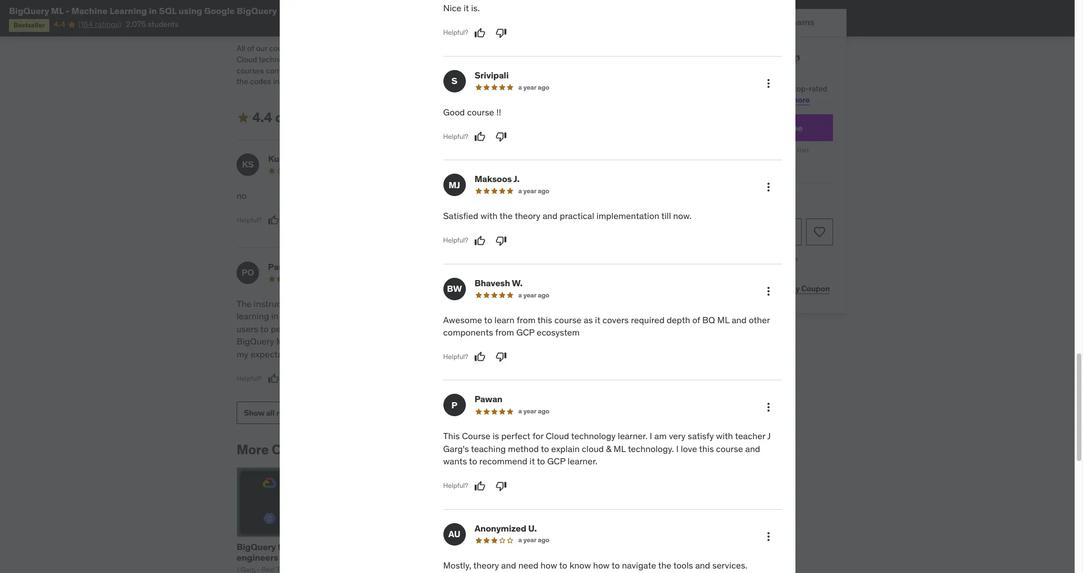 Task type: describe. For each thing, give the bounding box(es) containing it.
are
[[299, 43, 310, 54]]

teams tab list
[[656, 9, 847, 37]]

apache for hands-
[[371, 542, 402, 553]]

maksoos j.
[[475, 173, 520, 185]]

of inside 'the instructor explained aspects of machine learning in great details, making it easy for users to perform the correct analyses using bigquery ml. the course amazingly exceeds my expectations!'
[[369, 298, 377, 310]]

on inside apache flink | a real time & hands-on course on flink
[[401, 553, 413, 564]]

bigquery up bestseller
[[9, 5, 49, 16]]

to inside "subscribe to udemy's top courses"
[[724, 50, 735, 65]]

big right engineers
[[292, 542, 306, 553]]

students
[[148, 19, 179, 29]]

1 vertical spatial i
[[650, 431, 653, 442]]

my
[[237, 349, 249, 360]]

technology.
[[628, 444, 675, 455]]

apply
[[780, 284, 801, 294]]

to right method
[[541, 444, 550, 455]]

$16.58
[[728, 146, 748, 155]]

master
[[286, 553, 315, 564]]

additional actions for review by srivipali image
[[762, 77, 776, 90]]

0 vertical spatial -
[[66, 5, 69, 16]]

a inside a complete course, it explains all the different models that bigquery ml offer, the professor explains in a superficial way the mathematics behind each model, and i really enjoyed the course.
[[486, 324, 491, 335]]

0 vertical spatial easy
[[461, 190, 479, 201]]

implementation inside all of our courses are made keeping in mind the real-time implementation of big data, machine learning and cloud technologies in live projects. we make courses which majorly consist of hands-on & practicals. all our courses contain a detailed knowledge of a technology from scratch to advance level. course's lectures explain the codes in such a way that even a non-technical person can understand.
[[441, 43, 496, 54]]

& inside all of our courses are made keeping in mind the real-time implementation of big data, machine learning and cloud technologies in live projects. we make courses which majorly consist of hands-on & practicals. all our courses contain a detailed knowledge of a technology from scratch to advance level. course's lectures explain the codes in such a way that even a non-technical person can understand.
[[551, 54, 556, 65]]

big left query on the left of page
[[316, 553, 330, 564]]

4.4 for 4.4 course rating
[[252, 109, 272, 126]]

different
[[590, 298, 624, 310]]

the down mathematics
[[601, 336, 615, 347]]

helpful? left 'mark review by paul o. as helpful' icon
[[237, 375, 262, 383]]

bigquery for big data engineers - master big query internals link
[[237, 542, 359, 574]]

all inside button
[[266, 408, 275, 418]]

apply coupon button
[[777, 278, 834, 300]]

wants
[[444, 456, 467, 467]]

real inside apache flink | a real time & hands-on course on flink
[[438, 542, 457, 553]]

apache flink | a real time & hands-on course on flink
[[371, 542, 486, 564]]

wishlist image
[[814, 225, 827, 239]]

!!
[[497, 106, 502, 118]]

au
[[449, 529, 461, 540]]

0 horizontal spatial learning
[[110, 5, 147, 16]]

mind
[[372, 43, 389, 54]]

depth
[[667, 315, 691, 326]]

satisfied with the theory and practical implementation till now.
[[444, 210, 692, 222]]

learning inside all of our courses are made keeping in mind the real-time implementation of big data, machine learning and cloud technologies in live projects. we make courses which majorly consist of hands-on & practicals. all our courses contain a detailed knowledge of a technology from scratch to advance level. course's lectures explain the codes in such a way that even a non-technical person can understand.
[[571, 43, 602, 54]]

- for more courses by j garg - real time learning
[[386, 442, 391, 459]]

complete
[[450, 298, 487, 310]]

understand. inside all of our courses are made keeping in mind the real-time implementation of big data, machine learning and cloud technologies in live projects. we make courses which majorly consist of hands-on & practicals. all our courses contain a detailed knowledge of a technology from scratch to advance level. course's lectures explain the codes in such a way that even a non-technical person can understand.
[[454, 76, 496, 87]]

bigquery inside a complete course, it explains all the different models that bigquery ml offer, the professor explains in a superficial way the mathematics behind each model, and i really enjoyed the course.
[[492, 311, 529, 322]]

courses down real-
[[398, 54, 425, 65]]

awesome
[[444, 315, 483, 326]]

a up such
[[294, 65, 298, 76]]

course
[[462, 431, 491, 442]]

to down method
[[537, 456, 546, 467]]

the left tools
[[659, 560, 672, 571]]

1 horizontal spatial our
[[606, 54, 618, 65]]

wilmer
[[495, 261, 525, 273]]

rating
[[321, 109, 359, 126]]

real-
[[405, 43, 423, 54]]

and inside the awesome to learn from this course as it covers required depth of bq ml and other components from gcp ecosystem
[[732, 315, 747, 326]]

bhavesh
[[475, 277, 511, 289]]

mark review by pawan as helpful image
[[475, 481, 486, 492]]

gcp inside the awesome to learn from this course as it covers required depth of bq ml and other components from gcp ecosystem
[[517, 327, 535, 338]]

to right "wants"
[[469, 456, 478, 467]]

time
[[423, 43, 439, 54]]

gcp inside this course is perfect for cloud technology learner. i am very satisfy with teacher j garg's teaching method to explain cloud & ml technology. i love this course and wants to recommend it to gcp learner.
[[548, 456, 566, 467]]

courses
[[272, 442, 323, 459]]

cloud inside all of our courses are made keeping in mind the real-time implementation of big data, machine learning and cloud technologies in live projects. we make courses which majorly consist of hands-on & practicals. all our courses contain a detailed knowledge of a technology from scratch to advance level. course's lectures explain the codes in such a way that even a non-technical person can understand.
[[237, 54, 257, 65]]

after
[[782, 146, 796, 155]]

helpful? for mj
[[444, 236, 469, 245]]

1 horizontal spatial flink
[[458, 553, 478, 564]]

technical
[[380, 76, 412, 87]]

very inside this course is perfect for cloud technology learner. i am very satisfy with teacher j garg's teaching method to explain cloud & ml technology. i love this course and wants to recommend it to gcp learner.
[[669, 431, 686, 442]]

gopalakrishna
[[474, 153, 535, 164]]

& inside apache flink | a real time & hands-on course on flink
[[481, 542, 486, 553]]

this inside get this course, plus 11,000+ of our top-rated courses, with personal plan.
[[684, 84, 697, 94]]

this
[[444, 431, 460, 442]]

helpful? left mark review by kunal s. as helpful image
[[237, 216, 262, 224]]

p
[[452, 400, 458, 411]]

till
[[662, 210, 672, 222]]

it inside the awesome to learn from this course as it covers required depth of bq ml and other components from gcp ecosystem
[[595, 315, 601, 326]]

technology
[[572, 431, 616, 442]]

ago for pawan
[[538, 408, 550, 416]]

mark review by samit n. as helpful image
[[475, 27, 486, 39]]

j garg - real time learning image
[[237, 0, 300, 34]]

to inside the apache beam | a hands-on course to build big data pipelines
[[535, 553, 544, 564]]

technologies
[[259, 54, 304, 65]]

this inside the awesome to learn from this course as it covers required depth of bq ml and other components from gcp ecosystem
[[538, 315, 553, 326]]

| for beam
[[564, 542, 567, 553]]

apache beam | a hands-on course to build big data pipelines
[[505, 542, 618, 574]]

2 how from the left
[[594, 560, 610, 571]]

anonymized u.
[[475, 523, 537, 534]]

0 horizontal spatial flink
[[404, 542, 424, 553]]

this course is perfect for cloud technology learner. i am very satisfy with teacher j garg's teaching method to explain cloud & ml technology. i love this course and wants to recommend it to gcp learner.
[[444, 431, 771, 467]]

is.
[[472, 2, 480, 14]]

data inside "bigquery for big data engineers - master big query internals"
[[307, 542, 326, 553]]

gk
[[447, 159, 460, 170]]

the up the as
[[575, 298, 588, 310]]

0 vertical spatial the
[[237, 298, 252, 310]]

scratch
[[445, 65, 472, 76]]

jairo wilmer garcia m.
[[474, 261, 566, 273]]

course down such
[[275, 109, 318, 126]]

the left "codes" on the left of page
[[237, 76, 248, 87]]

apply coupon
[[780, 284, 831, 294]]

helpful? left mark review by samit n. as helpful image
[[444, 28, 469, 37]]

mark review by gopalakrishna k. as unhelpful image
[[495, 215, 506, 226]]

practicals.
[[557, 54, 594, 65]]

we
[[363, 54, 374, 65]]

ago for jairo wilmer garcia m.
[[551, 275, 563, 283]]

the up really
[[554, 324, 568, 335]]

try
[[700, 122, 713, 133]]

more courses by j garg - real time learning
[[237, 442, 514, 459]]

perform
[[271, 324, 303, 335]]

for inside "bigquery for big data engineers - master big query internals"
[[278, 542, 290, 553]]

the up mark review by maksoos j. as unhelpful image
[[500, 210, 513, 222]]

course, for with
[[699, 84, 725, 94]]

in up we
[[364, 43, 370, 54]]

mark review by bhavesh w. as unhelpful image
[[496, 352, 507, 363]]

to inside all of our courses are made keeping in mind the real-time implementation of big data, machine learning and cloud technologies in live projects. we make courses which majorly consist of hands-on & practicals. all our courses contain a detailed knowledge of a technology from scratch to advance level. course's lectures explain the codes in such a way that even a non-technical person can understand.
[[473, 65, 481, 76]]

course, for bigquery
[[490, 298, 519, 310]]

on
[[445, 553, 456, 564]]

2 vertical spatial from
[[496, 327, 515, 338]]

satisfy
[[688, 431, 714, 442]]

0 horizontal spatial with
[[481, 210, 498, 222]]

additional actions for review by pawan image
[[762, 401, 776, 415]]

bigquery inside "bigquery for big data engineers - master big query internals"
[[237, 542, 276, 553]]

way inside a complete course, it explains all the different models that bigquery ml offer, the professor explains in a superficial way the mathematics behind each model, and i really enjoyed the course.
[[537, 324, 552, 335]]

components
[[444, 327, 494, 338]]

0 vertical spatial theory
[[515, 210, 541, 222]]

a for course
[[568, 542, 574, 553]]

a complete course, it explains all the different models that bigquery ml offer, the professor explains in a superficial way the mathematics behind each model, and i really enjoyed the course.
[[442, 298, 624, 360]]

of down mark review by samit n. as unhelpful icon
[[498, 43, 505, 54]]

engineers
[[237, 553, 278, 564]]

starting at $16.58 per month after trial cancel anytime
[[694, 146, 809, 168]]

apache flink | a real time & hands-on course on flink link
[[371, 542, 486, 564]]

anonymized
[[475, 523, 527, 534]]

pipelines
[[505, 563, 543, 574]]

mostly, theory and need how to know how to navigate the tools and services.
[[444, 560, 748, 571]]

the instructor explained aspects of machine learning in great details, making it easy for users to perform the correct analyses using bigquery ml. the course amazingly exceeds my expectations!
[[237, 298, 415, 360]]

1 vertical spatial months
[[526, 275, 549, 283]]

11,000+
[[743, 84, 771, 94]]

enjoyed
[[568, 336, 599, 347]]

amazingly
[[339, 336, 379, 347]]

s.
[[294, 153, 302, 164]]

and inside a complete course, it explains all the different models that bigquery ml offer, the professor explains in a superficial way the mathematics behind each model, and i really enjoyed the course.
[[523, 336, 538, 347]]

course inside 'the instructor explained aspects of machine learning in great details, making it easy for users to perform the correct analyses using bigquery ml. the course amazingly exceeds my expectations!'
[[310, 336, 337, 347]]

way inside all of our courses are made keeping in mind the real-time implementation of big data, machine learning and cloud technologies in live projects. we make courses which majorly consist of hands-on & practicals. all our courses contain a detailed knowledge of a technology from scratch to advance level. course's lectures explain the codes in such a way that even a non-technical person can understand.
[[306, 76, 320, 87]]

- for bigquery for big data engineers - master big query internals
[[280, 553, 284, 564]]

in down are
[[306, 54, 312, 65]]

a inside a complete course, it explains all the different models that bigquery ml offer, the professor explains in a superficial way the mathematics behind each model, and i really enjoyed the course.
[[442, 298, 448, 310]]

in inside a complete course, it explains all the different models that bigquery ml offer, the professor explains in a superficial way the mathematics behind each model, and i really enjoyed the course.
[[477, 324, 484, 335]]

1 vertical spatial all
[[596, 54, 604, 65]]

bigquery right google
[[237, 5, 277, 16]]

jairo
[[474, 261, 493, 273]]

mark review by srivipali as unhelpful image
[[496, 131, 507, 143]]

a year ago for maksoos j.
[[519, 187, 550, 195]]

big inside the apache beam | a hands-on course to build big data pipelines
[[569, 553, 583, 564]]

medium image
[[237, 111, 250, 125]]

and inside all of our courses are made keeping in mind the real-time implementation of big data, machine learning and cloud technologies in live projects. we make courses which majorly consist of hands-on & practicals. all our courses contain a detailed knowledge of a technology from scratch to advance level. course's lectures explain the codes in such a way that even a non-technical person can understand.
[[604, 43, 617, 54]]

a down anonymized u.
[[519, 537, 522, 545]]

0 horizontal spatial explains
[[442, 324, 475, 335]]

covers
[[603, 315, 629, 326]]

very easy to understand.
[[442, 190, 540, 201]]

& inside this course is perfect for cloud technology learner. i am very satisfy with teacher j garg's teaching method to explain cloud & ml technology. i love this course and wants to recommend it to gcp learner.
[[606, 444, 612, 455]]

30-day money-back guarantee
[[704, 255, 800, 263]]

this inside this course is perfect for cloud technology learner. i am very satisfy with teacher j garg's teaching method to explain cloud & ml technology. i love this course and wants to recommend it to gcp learner.
[[700, 444, 714, 455]]

in up 2,075 students
[[149, 5, 157, 16]]

5
[[517, 166, 521, 175]]

courses up "codes" on the left of page
[[237, 65, 264, 76]]

ml
[[531, 311, 541, 322]]

helpful? for s
[[444, 132, 469, 141]]

hands- inside all of our courses are made keeping in mind the real-time implementation of big data, machine learning and cloud technologies in live projects. we make courses which majorly consist of hands-on & practicals. all our courses contain a detailed knowledge of a technology from scratch to advance level. course's lectures explain the codes in such a way that even a non-technical person can understand.
[[513, 54, 539, 65]]

(164 ratings)
[[78, 19, 121, 29]]

a down level. on the top of the page
[[519, 83, 522, 91]]

maksoos
[[475, 173, 512, 185]]

for inside 'the instructor explained aspects of machine learning in great details, making it easy for users to perform the correct analyses using bigquery ml. the course amazingly exceeds my expectations!'
[[395, 311, 406, 322]]

non-
[[362, 76, 380, 87]]

helpful? for p
[[444, 482, 469, 490]]

courses up 'technologies'
[[269, 43, 297, 54]]

2 horizontal spatial from
[[517, 315, 536, 326]]

professor
[[583, 311, 620, 322]]

apache for to
[[505, 542, 536, 553]]

0 vertical spatial ml
[[51, 5, 64, 16]]

a up perfect
[[519, 408, 522, 416]]

year for bhavesh w.
[[524, 291, 537, 299]]

navigate
[[623, 560, 657, 571]]

30-
[[704, 255, 715, 263]]

course left !!
[[467, 106, 495, 118]]

0 horizontal spatial theory
[[474, 560, 499, 571]]

at
[[720, 146, 726, 155]]

months inside gopalakrishna k. 5 months ago
[[523, 166, 546, 175]]

0 horizontal spatial real
[[394, 442, 422, 459]]

1 vertical spatial learner.
[[568, 456, 598, 467]]

w.
[[512, 277, 523, 289]]

m.
[[555, 261, 566, 273]]

0 vertical spatial explains
[[529, 298, 561, 310]]

mark review by bhavesh w. as helpful image
[[475, 352, 486, 363]]

1 vertical spatial implementation
[[597, 210, 660, 222]]

ml inside this course is perfect for cloud technology learner. i am very satisfy with teacher j garg's teaching method to explain cloud & ml technology. i love this course and wants to recommend it to gcp learner.
[[614, 444, 626, 455]]

plus
[[727, 84, 741, 94]]

on inside the apache beam | a hands-on course to build big data pipelines
[[606, 542, 618, 553]]

a right such
[[300, 76, 304, 87]]

plan
[[753, 122, 771, 133]]

majorly
[[449, 54, 475, 65]]

anytime
[[751, 160, 775, 168]]



Task type: vqa. For each thing, say whether or not it's contained in the screenshot.
More Courses by J Garg - Real Time Learning's -
yes



Task type: locate. For each thing, give the bounding box(es) containing it.
1 horizontal spatial all
[[596, 54, 604, 65]]

machine inside all of our courses are made keeping in mind the real-time implementation of big data, machine learning and cloud technologies in live projects. we make courses which majorly consist of hands-on & practicals. all our courses contain a detailed knowledge of a technology from scratch to advance level. course's lectures explain the codes in such a way that even a non-technical person can understand.
[[540, 43, 569, 54]]

know
[[570, 560, 591, 571]]

course's
[[534, 65, 565, 76]]

hands- inside the apache beam | a hands-on course to build big data pipelines
[[576, 542, 606, 553]]

year for srivipali
[[524, 83, 537, 91]]

i inside a complete course, it explains all the different models that bigquery ml offer, the professor explains in a superficial way the mathematics behind each model, and i really enjoyed the course.
[[540, 336, 542, 347]]

year up perfect
[[524, 408, 537, 416]]

months down garcia
[[526, 275, 549, 283]]

on inside all of our courses are made keeping in mind the real-time implementation of big data, machine learning and cloud technologies in live projects. we make courses which majorly consist of hands-on & practicals. all our courses contain a detailed knowledge of a technology from scratch to advance level. course's lectures explain the codes in such a way that even a non-technical person can understand.
[[539, 54, 549, 65]]

0 vertical spatial time
[[425, 442, 456, 459]]

ago for maksoos j.
[[538, 187, 550, 195]]

to left learn
[[485, 315, 493, 326]]

i left love
[[677, 444, 679, 455]]

2 vertical spatial &
[[481, 542, 486, 553]]

0 horizontal spatial apache
[[371, 542, 402, 553]]

for inside this course is perfect for cloud technology learner. i am very satisfy with teacher j garg's teaching method to explain cloud & ml technology. i love this course and wants to recommend it to gcp learner.
[[533, 431, 544, 442]]

0 vertical spatial explain
[[597, 65, 621, 76]]

3 year from the top
[[524, 291, 537, 299]]

1 | from the left
[[426, 542, 429, 553]]

jm
[[448, 267, 459, 278]]

a year ago for srivipali
[[519, 83, 550, 91]]

months down k.
[[523, 166, 546, 175]]

a left on
[[431, 542, 436, 553]]

data
[[307, 542, 326, 553], [584, 553, 603, 564]]

trial
[[798, 146, 809, 155]]

learner.
[[618, 431, 648, 442], [568, 456, 598, 467]]

good
[[444, 106, 465, 118]]

2 horizontal spatial our
[[782, 84, 793, 94]]

course inside this course is perfect for cloud technology learner. i am very satisfy with teacher j garg's teaching method to explain cloud & ml technology. i love this course and wants to recommend it to gcp learner.
[[717, 444, 744, 455]]

to down consist
[[473, 65, 481, 76]]

it inside 'the instructor explained aspects of machine learning in great details, making it easy for users to perform the correct analyses using bigquery ml. the course amazingly exceeds my expectations!'
[[367, 311, 372, 322]]

a for &
[[431, 542, 436, 553]]

j inside this course is perfect for cloud technology learner. i am very satisfy with teacher j garg's teaching method to explain cloud & ml technology. i love this course and wants to recommend it to gcp learner.
[[768, 431, 771, 442]]

big inside all of our courses are made keeping in mind the real-time implementation of big data, machine learning and cloud technologies in live projects. we make courses which majorly consist of hands-on & practicals. all our courses contain a detailed knowledge of a technology from scratch to advance level. course's lectures explain the codes in such a way that even a non-technical person can understand.
[[506, 43, 518, 54]]

by
[[326, 442, 342, 459]]

to down maksoos
[[481, 190, 489, 201]]

data right build on the right bottom
[[584, 553, 603, 564]]

2 a year ago from the top
[[519, 187, 550, 195]]

pawan
[[475, 394, 503, 405]]

more
[[792, 95, 811, 105]]

projects.
[[331, 54, 362, 65]]

month
[[761, 146, 781, 155]]

it left "is."
[[464, 2, 469, 14]]

garcia
[[527, 261, 553, 273]]

ago for bhavesh w.
[[538, 291, 550, 299]]

hands- right query on the left of page
[[371, 553, 401, 564]]

love
[[681, 444, 698, 455]]

2 horizontal spatial learning
[[571, 43, 602, 54]]

0 horizontal spatial from
[[426, 65, 443, 76]]

1 horizontal spatial using
[[388, 324, 410, 335]]

1 vertical spatial this
[[538, 315, 553, 326]]

a year ago down level. on the top of the page
[[519, 83, 550, 91]]

0 horizontal spatial i
[[540, 336, 542, 347]]

1 horizontal spatial real
[[438, 542, 457, 553]]

mark review by maksoos j. as unhelpful image
[[496, 235, 507, 247]]

1 horizontal spatial on
[[539, 54, 549, 65]]

helpful? left mark review by gopalakrishna k. as helpful image
[[442, 216, 467, 224]]

0 horizontal spatial implementation
[[441, 43, 496, 54]]

it right the as
[[595, 315, 601, 326]]

1 vertical spatial easy
[[374, 311, 393, 322]]

to inside the awesome to learn from this course as it covers required depth of bq ml and other components from gcp ecosystem
[[485, 315, 493, 326]]

kunal s.
[[268, 153, 302, 164]]

1 a year ago from the top
[[519, 83, 550, 91]]

| for flink
[[426, 542, 429, 553]]

1 horizontal spatial that
[[473, 311, 490, 322]]

learner. down cloud
[[568, 456, 598, 467]]

1 horizontal spatial learner.
[[618, 431, 648, 442]]

a year ago for pawan
[[519, 408, 550, 416]]

from down which
[[426, 65, 443, 76]]

get this course, plus 11,000+ of our top-rated courses, with personal plan.
[[670, 84, 828, 105]]

0 horizontal spatial our
[[256, 43, 268, 54]]

big
[[506, 43, 518, 54], [292, 542, 306, 553], [316, 553, 330, 564], [569, 553, 583, 564]]

a down j.
[[519, 187, 522, 195]]

1 horizontal spatial ml
[[614, 444, 626, 455]]

1 vertical spatial course,
[[490, 298, 519, 310]]

machine
[[71, 5, 108, 16], [540, 43, 569, 54]]

hands- inside apache flink | a real time & hands-on course on flink
[[371, 553, 401, 564]]

4 year from the top
[[524, 408, 537, 416]]

explain right lectures
[[597, 65, 621, 76]]

recommend
[[480, 456, 528, 467]]

to inside 'the instructor explained aspects of machine learning in great details, making it easy for users to perform the correct analyses using bigquery ml. the course amazingly exceeds my expectations!'
[[261, 324, 269, 335]]

other
[[749, 315, 771, 326]]

all right practicals.
[[596, 54, 604, 65]]

course down correct
[[310, 336, 337, 347]]

for
[[773, 122, 785, 133], [395, 311, 406, 322], [533, 431, 544, 442], [278, 542, 290, 553]]

data,
[[520, 43, 538, 54]]

1 year from the top
[[524, 83, 537, 91]]

0 vertical spatial months
[[523, 166, 546, 175]]

i left really
[[540, 336, 542, 347]]

this up ecosystem
[[538, 315, 553, 326]]

1 horizontal spatial time
[[458, 542, 479, 553]]

0 vertical spatial learning
[[110, 5, 147, 16]]

0 vertical spatial understand.
[[454, 76, 496, 87]]

that inside all of our courses are made keeping in mind the real-time implementation of big data, machine learning and cloud technologies in live projects. we make courses which majorly consist of hands-on & practicals. all our courses contain a detailed knowledge of a technology from scratch to advance level. course's lectures explain the codes in such a way that even a non-technical person can understand.
[[321, 76, 335, 87]]

which
[[427, 54, 447, 65]]

helpful? for bw
[[444, 353, 469, 361]]

learn
[[770, 95, 790, 105]]

paul
[[268, 261, 287, 273]]

theory right mostly,
[[474, 560, 499, 571]]

0 horizontal spatial explain
[[552, 444, 580, 455]]

a year ago for anonymized u.
[[519, 537, 550, 545]]

1 vertical spatial very
[[669, 431, 686, 442]]

1 vertical spatial machine
[[540, 43, 569, 54]]

1 vertical spatial real
[[438, 542, 457, 553]]

additional actions for review by maksoos j. image
[[762, 181, 776, 194]]

mark review by gopalakrishna k. as helpful image
[[473, 215, 485, 226]]

of left bq
[[693, 315, 701, 326]]

0 vertical spatial using
[[179, 5, 202, 16]]

j.
[[514, 173, 520, 185]]

5 a year ago from the top
[[519, 537, 550, 545]]

0 horizontal spatial this
[[538, 315, 553, 326]]

bw
[[447, 283, 462, 295]]

1 horizontal spatial |
[[564, 542, 567, 553]]

a year ago down 10 months ago
[[519, 291, 550, 299]]

10 months ago
[[517, 275, 563, 283]]

ks
[[242, 159, 254, 170]]

of inside get this course, plus 11,000+ of our top-rated courses, with personal plan.
[[773, 84, 780, 94]]

course inside the apache beam | a hands-on course to build big data pipelines
[[505, 553, 533, 564]]

data left query on the left of page
[[307, 542, 326, 553]]

year down gopalakrishna k. 5 months ago
[[524, 187, 537, 195]]

2 vertical spatial i
[[677, 444, 679, 455]]

i
[[540, 336, 542, 347], [650, 431, 653, 442], [677, 444, 679, 455]]

a year ago down u.
[[519, 537, 550, 545]]

flink left on
[[404, 542, 424, 553]]

very up the 'satisfied'
[[442, 190, 459, 201]]

a year ago
[[519, 83, 550, 91], [519, 187, 550, 195], [519, 291, 550, 299], [519, 408, 550, 416], [519, 537, 550, 545]]

of up "codes" on the left of page
[[247, 43, 254, 54]]

even
[[337, 76, 354, 87]]

1 vertical spatial personal
[[714, 122, 751, 133]]

1 horizontal spatial this
[[684, 84, 697, 94]]

helpful? left mark review by jairo wilmer garcia m. as helpful icon
[[442, 375, 467, 383]]

details,
[[304, 311, 333, 322]]

from inside all of our courses are made keeping in mind the real-time implementation of big data, machine learning and cloud technologies in live projects. we make courses which majorly consist of hands-on & practicals. all our courses contain a detailed knowledge of a technology from scratch to advance level. course's lectures explain the codes in such a way that even a non-technical person can understand.
[[426, 65, 443, 76]]

ago down k.
[[538, 187, 550, 195]]

apache up need
[[505, 542, 536, 553]]

from down learn
[[496, 327, 515, 338]]

ago for anonymized u.
[[538, 537, 550, 545]]

year for pawan
[[524, 408, 537, 416]]

explain inside all of our courses are made keeping in mind the real-time implementation of big data, machine learning and cloud technologies in live projects. we make courses which majorly consist of hands-on & practicals. all our courses contain a detailed knowledge of a technology from scratch to advance level. course's lectures explain the codes in such a way that even a non-technical person can understand.
[[597, 65, 621, 76]]

the left the as
[[565, 311, 580, 322]]

1 vertical spatial way
[[537, 324, 552, 335]]

1 vertical spatial cloud
[[546, 431, 570, 442]]

to left navigate
[[612, 560, 620, 571]]

contain
[[266, 65, 292, 76]]

additional actions for review by bhavesh w. image
[[762, 285, 776, 298]]

apache inside apache flink | a real time & hands-on course on flink
[[371, 542, 402, 553]]

1 vertical spatial time
[[458, 542, 479, 553]]

1 horizontal spatial all
[[564, 298, 573, 310]]

using inside 'the instructor explained aspects of machine learning in great details, making it easy for users to perform the correct analyses using bigquery ml. the course amazingly exceeds my expectations!'
[[388, 324, 410, 335]]

build
[[545, 553, 567, 564]]

2 vertical spatial the
[[293, 336, 308, 347]]

0 vertical spatial way
[[306, 76, 320, 87]]

additional actions for review by anonymized u. image
[[762, 530, 776, 544]]

po
[[242, 267, 254, 278]]

0 horizontal spatial time
[[425, 442, 456, 459]]

0 horizontal spatial machine
[[71, 5, 108, 16]]

cloud left 'technology'
[[546, 431, 570, 442]]

course
[[467, 106, 495, 118], [275, 109, 318, 126], [555, 315, 582, 326], [310, 336, 337, 347], [717, 444, 744, 455], [415, 553, 443, 564], [505, 553, 533, 564]]

1 vertical spatial explains
[[442, 324, 475, 335]]

learn more
[[770, 95, 811, 105]]

that inside a complete course, it explains all the different models that bigquery ml offer, the professor explains in a superficial way the mathematics behind each model, and i really enjoyed the course.
[[473, 311, 490, 322]]

year down level. on the top of the page
[[524, 83, 537, 91]]

year for anonymized u.
[[524, 537, 537, 545]]

ml inside the awesome to learn from this course as it covers required depth of bq ml and other components from gcp ecosystem
[[718, 315, 730, 326]]

1 horizontal spatial 4.4
[[252, 109, 272, 126]]

real right garg
[[394, 442, 422, 459]]

all
[[564, 298, 573, 310], [266, 408, 275, 418]]

course inside the awesome to learn from this course as it covers required depth of bq ml and other components from gcp ecosystem
[[555, 315, 582, 326]]

2 | from the left
[[564, 542, 567, 553]]

4 a year ago from the top
[[519, 408, 550, 416]]

course down anonymized u.
[[505, 553, 533, 564]]

0 horizontal spatial j
[[344, 442, 350, 459]]

understand. down j.
[[492, 190, 540, 201]]

a inside the apache beam | a hands-on course to build big data pipelines
[[568, 542, 574, 553]]

in inside 'the instructor explained aspects of machine learning in great details, making it easy for users to perform the correct analyses using bigquery ml. the course amazingly exceeds my expectations!'
[[271, 311, 279, 322]]

coupon
[[802, 284, 831, 294]]

implementation left till
[[597, 210, 660, 222]]

0 horizontal spatial very
[[442, 190, 459, 201]]

hands-
[[513, 54, 539, 65], [576, 542, 606, 553], [371, 553, 401, 564]]

2 vertical spatial learning
[[459, 442, 514, 459]]

| inside apache flink | a real time & hands-on course on flink
[[426, 542, 429, 553]]

| inside the apache beam | a hands-on course to build big data pipelines
[[564, 542, 567, 553]]

time inside apache flink | a real time & hands-on course on flink
[[458, 542, 479, 553]]

live
[[314, 54, 329, 65]]

level.
[[514, 65, 532, 76]]

of up advance
[[504, 54, 511, 65]]

year
[[524, 83, 537, 91], [524, 187, 537, 195], [524, 291, 537, 299], [524, 408, 537, 416], [524, 537, 537, 545]]

course.
[[442, 349, 471, 360]]

1 horizontal spatial data
[[584, 553, 603, 564]]

it inside this course is perfect for cloud technology learner. i am very satisfy with teacher j garg's teaching method to explain cloud & ml technology. i love this course and wants to recommend it to gcp learner.
[[530, 456, 535, 467]]

mathematics
[[570, 324, 622, 335]]

1 vertical spatial with
[[481, 210, 498, 222]]

data inside the apache beam | a hands-on course to build big data pipelines
[[584, 553, 603, 564]]

implementation up 'majorly'
[[441, 43, 496, 54]]

that left even
[[321, 76, 335, 87]]

0 horizontal spatial 4.4
[[54, 19, 65, 29]]

the
[[391, 43, 403, 54], [237, 76, 248, 87], [500, 210, 513, 222], [575, 298, 588, 310], [305, 324, 318, 335], [554, 324, 568, 335], [601, 336, 615, 347], [659, 560, 672, 571]]

10
[[517, 275, 524, 283]]

bigquery inside 'the instructor explained aspects of machine learning in great details, making it easy for users to perform the correct analyses using bigquery ml. the course amazingly exceeds my expectations!'
[[237, 336, 274, 347]]

our inside get this course, plus 11,000+ of our top-rated courses, with personal plan.
[[782, 84, 793, 94]]

a inside apache flink | a real time & hands-on course on flink
[[431, 542, 436, 553]]

mark review by maksoos j. as helpful image
[[475, 235, 486, 247]]

it inside a complete course, it explains all the different models that bigquery ml offer, the professor explains in a superficial way the mathematics behind each model, and i really enjoyed the course.
[[521, 298, 526, 310]]

1 horizontal spatial the
[[293, 336, 308, 347]]

bigquery ml - machine learning in sql using google bigquery
[[9, 5, 277, 16]]

mark review by jairo wilmer garcia m. as unhelpful image
[[495, 374, 506, 385]]

helpful? for gk
[[442, 216, 467, 224]]

1 horizontal spatial hands-
[[513, 54, 539, 65]]

users
[[237, 324, 259, 335]]

1 vertical spatial all
[[266, 408, 275, 418]]

ago inside gopalakrishna k. 5 months ago
[[548, 166, 559, 175]]

2,075
[[126, 19, 146, 29]]

time left course
[[425, 442, 456, 459]]

mark review by paul o. as helpful image
[[268, 374, 279, 385]]

0 vertical spatial from
[[426, 65, 443, 76]]

flink right on
[[458, 553, 478, 564]]

2 horizontal spatial with
[[717, 431, 734, 442]]

the inside 'the instructor explained aspects of machine learning in great details, making it easy for users to perform the correct analyses using bigquery ml. the course amazingly exceeds my expectations!'
[[305, 324, 318, 335]]

1 vertical spatial 4.4
[[252, 109, 272, 126]]

to left know
[[560, 560, 568, 571]]

4.4
[[54, 19, 65, 29], [252, 109, 272, 126]]

with
[[701, 95, 716, 105], [481, 210, 498, 222], [717, 431, 734, 442]]

ago right 5
[[548, 166, 559, 175]]

learn
[[495, 315, 515, 326]]

learner. up the technology.
[[618, 431, 648, 442]]

with inside this course is perfect for cloud technology learner. i am very satisfy with teacher j garg's teaching method to explain cloud & ml technology. i love this course and wants to recommend it to gcp learner.
[[717, 431, 734, 442]]

am
[[655, 431, 667, 442]]

1 horizontal spatial -
[[280, 553, 284, 564]]

4.4 left (164
[[54, 19, 65, 29]]

0 vertical spatial that
[[321, 76, 335, 87]]

a right build on the right bottom
[[568, 542, 574, 553]]

lectures
[[566, 65, 595, 76]]

1 vertical spatial explain
[[552, 444, 580, 455]]

0 horizontal spatial learner.
[[568, 456, 598, 467]]

1 horizontal spatial apache
[[505, 542, 536, 553]]

to left udemy's
[[724, 50, 735, 65]]

mostly,
[[444, 560, 472, 571]]

2,075 students
[[126, 19, 179, 29]]

0 vertical spatial real
[[394, 442, 422, 459]]

rated
[[810, 84, 828, 94]]

from
[[426, 65, 443, 76], [517, 315, 536, 326], [496, 327, 515, 338]]

with inside get this course, plus 11,000+ of our top-rated courses, with personal plan.
[[701, 95, 716, 105]]

explained
[[295, 298, 333, 310]]

in down contain
[[273, 76, 280, 87]]

mark review by srivipali as helpful image
[[475, 131, 486, 143]]

a technology
[[380, 65, 424, 76]]

course inside apache flink | a real time & hands-on course on flink
[[415, 553, 443, 564]]

course, left plus
[[699, 84, 725, 94]]

mark review by samit n. as unhelpful image
[[496, 27, 507, 39]]

course, inside get this course, plus 11,000+ of our top-rated courses, with personal plan.
[[699, 84, 725, 94]]

5 year from the top
[[524, 537, 537, 545]]

all inside a complete course, it explains all the different models that bigquery ml offer, the professor explains in a superficial way the mathematics behind each model, and i really enjoyed the course.
[[564, 298, 573, 310]]

aspects
[[336, 298, 367, 310]]

0 horizontal spatial all
[[266, 408, 275, 418]]

try personal plan for free link
[[670, 115, 834, 142]]

1 vertical spatial &
[[606, 444, 612, 455]]

internals
[[237, 563, 274, 574]]

apache right query on the left of page
[[371, 542, 402, 553]]

theory right mark review by gopalakrishna k. as unhelpful icon
[[515, 210, 541, 222]]

all right show
[[266, 408, 275, 418]]

2 horizontal spatial -
[[386, 442, 391, 459]]

3 a year ago from the top
[[519, 291, 550, 299]]

1 how from the left
[[541, 560, 558, 571]]

4.4 course rating
[[252, 109, 359, 126]]

it down w.
[[521, 298, 526, 310]]

learning
[[237, 311, 269, 322]]

0 vertical spatial &
[[551, 54, 556, 65]]

easy inside 'the instructor explained aspects of machine learning in great details, making it easy for users to perform the correct analyses using bigquery ml. the course amazingly exceeds my expectations!'
[[374, 311, 393, 322]]

bigquery for big data engineers - master big query internals
[[237, 542, 358, 574]]

0 horizontal spatial on
[[401, 553, 413, 564]]

subscribe to udemy's top courses
[[670, 50, 801, 79]]

cancel
[[729, 160, 749, 168]]

2 horizontal spatial the
[[565, 311, 580, 322]]

a up each
[[486, 324, 491, 335]]

apache inside the apache beam | a hands-on course to build big data pipelines
[[505, 542, 536, 553]]

understand.
[[454, 76, 496, 87], [492, 190, 540, 201]]

mark review by pawan as unhelpful image
[[496, 481, 507, 492]]

behind
[[442, 336, 470, 347]]

a down w.
[[519, 291, 522, 299]]

courses inside "subscribe to udemy's top courses"
[[670, 65, 710, 79]]

mark review by kunal s. as helpful image
[[268, 215, 279, 226]]

helpful? left mark review by maksoos j. as helpful image
[[444, 236, 469, 245]]

the inside a complete course, it explains all the different models that bigquery ml offer, the professor explains in a superficial way the mathematics behind each model, and i really enjoyed the course.
[[565, 311, 580, 322]]

ago up method
[[538, 408, 550, 416]]

bestseller
[[13, 21, 45, 29]]

explain left cloud
[[552, 444, 580, 455]]

ago down course's
[[538, 83, 550, 91]]

with right "satisfy"
[[717, 431, 734, 442]]

4.4 for 4.4
[[54, 19, 65, 29]]

0 horizontal spatial course,
[[490, 298, 519, 310]]

course, inside a complete course, it explains all the different models that bigquery ml offer, the professor explains in a superficial way the mathematics behind each model, and i really enjoyed the course.
[[490, 298, 519, 310]]

0 horizontal spatial that
[[321, 76, 335, 87]]

how down beam
[[541, 560, 558, 571]]

gopalakrishna k. 5 months ago
[[474, 153, 559, 175]]

1 vertical spatial that
[[473, 311, 490, 322]]

2 year from the top
[[524, 187, 537, 195]]

on up course's
[[539, 54, 549, 65]]

j right teacher
[[768, 431, 771, 442]]

0 vertical spatial with
[[701, 95, 716, 105]]

0 vertical spatial all
[[237, 43, 246, 54]]

2 apache from the left
[[505, 542, 536, 553]]

of up learn
[[773, 84, 780, 94]]

0 horizontal spatial -
[[66, 5, 69, 16]]

0 horizontal spatial a
[[431, 542, 436, 553]]

personal inside get this course, plus 11,000+ of our top-rated courses, with personal plan.
[[718, 95, 749, 105]]

1 horizontal spatial learning
[[459, 442, 514, 459]]

query
[[332, 553, 358, 564]]

bigquery down "users"
[[237, 336, 274, 347]]

mark review by jairo wilmer garcia m. as helpful image
[[473, 374, 485, 385]]

0 vertical spatial personal
[[718, 95, 749, 105]]

helpful? for jm
[[442, 375, 467, 383]]

ago for srivipali
[[538, 83, 550, 91]]

1 vertical spatial understand.
[[492, 190, 540, 201]]

bq
[[703, 315, 716, 326]]

our up 'technologies'
[[256, 43, 268, 54]]

made
[[312, 43, 332, 54]]

s
[[452, 75, 458, 86]]

2 vertical spatial -
[[280, 553, 284, 564]]

1 apache from the left
[[371, 542, 402, 553]]

of inside the awesome to learn from this course as it covers required depth of bq ml and other components from gcp ecosystem
[[693, 315, 701, 326]]

4.4 right medium icon
[[252, 109, 272, 126]]

show all reviews
[[244, 408, 304, 418]]

the up make
[[391, 43, 403, 54]]

cloud up "codes" on the left of page
[[237, 54, 257, 65]]

personal up $16.58
[[714, 122, 751, 133]]

1 horizontal spatial course,
[[699, 84, 725, 94]]

1 horizontal spatial easy
[[461, 190, 479, 201]]

explain inside this course is perfect for cloud technology learner. i am very satisfy with teacher j garg's teaching method to explain cloud & ml technology. i love this course and wants to recommend it to gcp learner.
[[552, 444, 580, 455]]

on up mostly, theory and need how to know how to navigate the tools and services. at the bottom of the page
[[606, 542, 618, 553]]

1 horizontal spatial a
[[442, 298, 448, 310]]

the up learning
[[237, 298, 252, 310]]

j right by
[[344, 442, 350, 459]]

google
[[204, 5, 235, 16]]

0 horizontal spatial easy
[[374, 311, 393, 322]]

with right the courses, on the right top
[[701, 95, 716, 105]]

way down ml
[[537, 324, 552, 335]]

day
[[715, 255, 727, 263]]

explains down models
[[442, 324, 475, 335]]

0 vertical spatial very
[[442, 190, 459, 201]]

analyses
[[351, 324, 386, 335]]

helpful? left mark review by srivipali as helpful icon
[[444, 132, 469, 141]]

0 horizontal spatial using
[[179, 5, 202, 16]]

year for maksoos j.
[[524, 187, 537, 195]]

ago up build on the right bottom
[[538, 537, 550, 545]]

cloud inside this course is perfect for cloud technology learner. i am very satisfy with teacher j garg's teaching method to explain cloud & ml technology. i love this course and wants to recommend it to gcp learner.
[[546, 431, 570, 442]]

1 vertical spatial ml
[[718, 315, 730, 326]]

how right know
[[594, 560, 610, 571]]

and inside this course is perfect for cloud technology learner. i am very satisfy with teacher j garg's teaching method to explain cloud & ml technology. i love this course and wants to recommend it to gcp learner.
[[746, 444, 761, 455]]

a down knowledge of
[[356, 76, 360, 87]]

0 horizontal spatial the
[[237, 298, 252, 310]]

- inside "bigquery for big data engineers - master big query internals"
[[280, 553, 284, 564]]

is
[[493, 431, 500, 442]]

a year ago for bhavesh w.
[[519, 291, 550, 299]]



